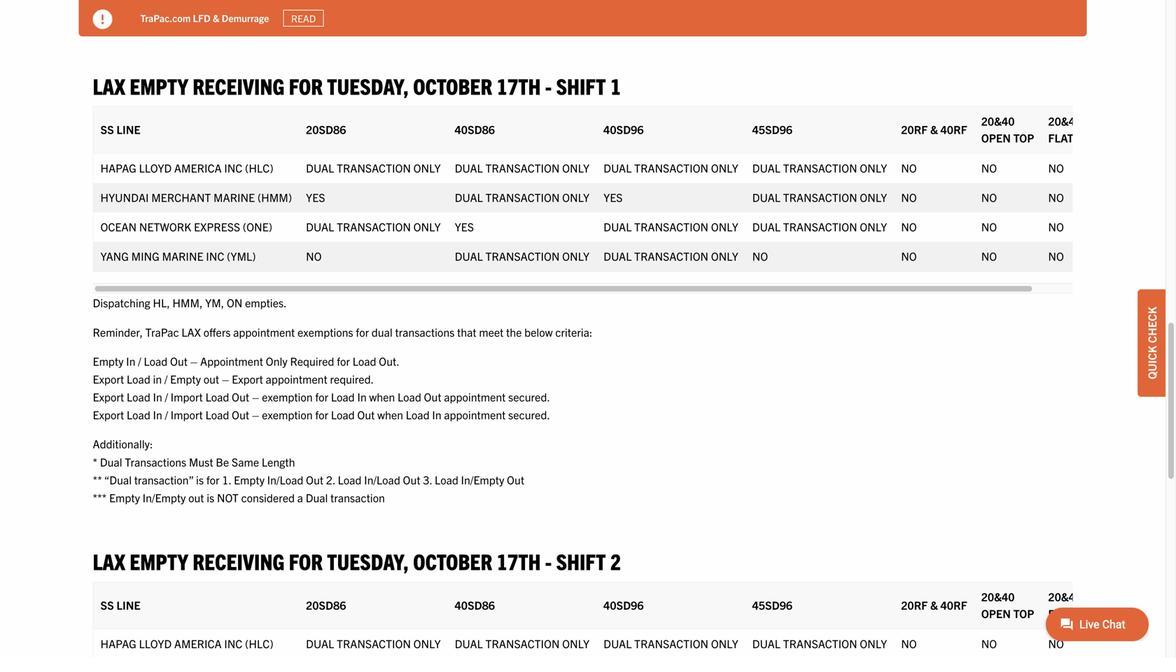 Task type: describe. For each thing, give the bounding box(es) containing it.
required
[[290, 354, 334, 368]]

20&40 open top for lax empty receiving           for tuesday, october 17th              - shift 1
[[982, 114, 1035, 145]]

2 in/load from the left
[[364, 473, 400, 487]]

2 exemption from the top
[[262, 408, 313, 422]]

lax for lax empty receiving           for tuesday, october 17th              - shift 1
[[93, 72, 125, 99]]

check
[[1145, 307, 1159, 343]]

october for 1
[[413, 72, 492, 99]]

/ up transactions
[[165, 408, 168, 422]]

empty for lax empty receiving           for tuesday, october 17th              - shift 2
[[130, 547, 188, 575]]

must
[[189, 455, 213, 469]]

1 vertical spatial is
[[196, 473, 204, 487]]

/ right in
[[164, 372, 168, 386]]

reminder, trapac lax offers appointment exemptions for dual transactions that meet the below criteria:
[[93, 325, 593, 339]]

1 vertical spatial when
[[377, 408, 403, 422]]

read link
[[283, 10, 324, 27]]

empty down "dual
[[109, 491, 140, 505]]

shift for 2
[[556, 547, 606, 575]]

/ down reminder,
[[138, 354, 141, 368]]

hyundai merchant marine (hmm)
[[100, 190, 292, 204]]

2 vertical spatial is
[[207, 491, 214, 505]]

criteria:
[[555, 325, 593, 339]]

dual
[[372, 325, 393, 339]]

lax empty receiving           for tuesday, october 17th              - shift 2
[[93, 547, 621, 575]]

lax empty receiving           for tuesday, october 17th              - shift 1
[[93, 72, 621, 99]]

& for lax empty receiving           for tuesday, october 17th              - shift 2
[[931, 598, 938, 612]]

2 import from the top
[[171, 408, 203, 422]]

2 vertical spatial inc
[[224, 637, 243, 651]]

20rf for lax empty receiving           for tuesday, october 17th              - shift 2
[[901, 598, 928, 612]]

empties.
[[245, 296, 287, 310]]

empty for lax empty receiving           for tuesday, october 17th              - shift 1
[[130, 72, 188, 99]]

quick
[[1145, 346, 1159, 379]]

considered inside additionally: * dual transactions must be same length ** "dual transaction" is for 1. empty in/load out 2. load in/load out 3. load in/empty out *** empty in/empty out is not considered a dual transaction
[[241, 491, 295, 505]]

1 vertical spatial dual
[[100, 455, 122, 469]]

- for 2
[[545, 547, 552, 575]]

40rf for 1
[[941, 122, 968, 136]]

below
[[525, 325, 553, 339]]

express
[[194, 220, 240, 234]]

3.
[[423, 473, 432, 487]]

hl,
[[153, 296, 170, 310]]

for for lax empty receiving           for tuesday, october 17th              - shift 1
[[289, 72, 323, 99]]

transaction inside additionally: * dual transactions must be same length ** "dual transaction" is for 1. empty in/load out 2. load in/load out 3. load in/empty out *** empty in/empty out is not considered a dual transaction
[[331, 491, 385, 505]]

demurrage
[[222, 12, 269, 24]]

quick check link
[[1138, 289, 1166, 397]]

(yml)
[[227, 249, 256, 263]]

tuesday, for 1
[[327, 72, 409, 99]]

trapac
[[145, 325, 179, 339]]

40sd96 for lax empty receiving           for tuesday, october 17th              - shift 2
[[604, 598, 644, 612]]

20rf & 40rf for lax empty receiving           for tuesday, october 17th              - shift 2
[[901, 598, 968, 612]]

1 vertical spatial inc
[[206, 249, 224, 263]]

1 hapag from the top
[[100, 161, 136, 175]]

in
[[153, 372, 162, 386]]

ss for lax empty receiving           for tuesday, october 17th              - shift 2
[[100, 598, 114, 612]]

same
[[232, 455, 259, 469]]

40sd86 for 2
[[455, 598, 495, 612]]

that
[[457, 325, 477, 339]]

not inside additionally: * dual transactions must be same length ** "dual transaction" is for 1. empty in/load out 2. load in/load out 3. load in/empty out *** empty in/empty out is not considered a dual transaction
[[217, 491, 239, 505]]

receiving for lax empty receiving           for tuesday, october 17th              - shift 2
[[193, 547, 285, 575]]

marine for (hmm)
[[214, 190, 255, 204]]

ming
[[131, 249, 160, 263]]

0 vertical spatial is
[[207, 15, 214, 29]]

2 hapag from the top
[[100, 637, 136, 651]]

**
[[93, 473, 102, 487]]

required.
[[330, 372, 374, 386]]

40sd96 for lax empty receiving           for tuesday, october 17th              - shift 1
[[604, 122, 644, 136]]

for for lax empty receiving           for tuesday, october 17th              - shift 2
[[289, 547, 323, 575]]

hmm,
[[173, 296, 203, 310]]

offers
[[204, 325, 231, 339]]

1 *** from the top
[[93, 15, 107, 29]]

quick check
[[1145, 307, 1159, 379]]

1 transaction from the top
[[331, 15, 385, 29]]

2 hapag lloyd america inc (hlc) from the top
[[100, 637, 273, 651]]

1 import from the top
[[171, 390, 203, 404]]

october for 2
[[413, 547, 492, 575]]

length
[[262, 455, 295, 469]]

- for 1
[[545, 72, 552, 99]]

2
[[610, 547, 621, 575]]

(hmm)
[[258, 190, 292, 204]]

1 america from the top
[[174, 161, 222, 175]]

1 hapag lloyd america inc (hlc) from the top
[[100, 161, 273, 175]]

20rf for lax empty receiving           for tuesday, october 17th              - shift 1
[[901, 122, 928, 136]]

transaction"
[[134, 473, 194, 487]]

2 lloyd from the top
[[139, 637, 172, 651]]

empty left "trapac.com"
[[109, 15, 140, 29]]

(one)
[[243, 220, 272, 234]]

open for lax empty receiving           for tuesday, october 17th              - shift 1
[[982, 131, 1011, 145]]

1
[[610, 72, 621, 99]]

network
[[139, 220, 191, 234]]

empty right in
[[170, 372, 201, 386]]

0 vertical spatial out
[[188, 15, 204, 29]]

1 exemption from the top
[[262, 390, 313, 404]]

trapac.com
[[140, 12, 191, 24]]

ocean network express (one)
[[100, 220, 272, 234]]

20rf & 40rf for lax empty receiving           for tuesday, october 17th              - shift 1
[[901, 122, 968, 136]]

2.
[[326, 473, 335, 487]]

empty down the same
[[234, 473, 265, 487]]

rack for lax empty receiving           for tuesday, october 17th              - shift 2
[[1076, 606, 1106, 620]]

hyundai
[[100, 190, 149, 204]]

40sd86 for 1
[[455, 122, 495, 136]]

rack for lax empty receiving           for tuesday, october 17th              - shift 1
[[1076, 131, 1106, 145]]

0 vertical spatial when
[[369, 390, 395, 404]]



Task type: vqa. For each thing, say whether or not it's contained in the screenshot.
middle YES
yes



Task type: locate. For each thing, give the bounding box(es) containing it.
be
[[216, 455, 229, 469]]

0 vertical spatial october
[[413, 72, 492, 99]]

export
[[93, 372, 124, 386], [232, 372, 263, 386], [93, 390, 124, 404], [93, 408, 124, 422]]

2 vertical spatial &
[[931, 598, 938, 612]]

2 a from the top
[[297, 491, 303, 505]]

0 vertical spatial lloyd
[[139, 161, 172, 175]]

2 40sd86 from the top
[[455, 598, 495, 612]]

2 horizontal spatial yes
[[604, 190, 623, 204]]

hapag
[[100, 161, 136, 175], [100, 637, 136, 651]]

0 vertical spatial hapag
[[100, 161, 136, 175]]

0 vertical spatial 40sd86
[[455, 122, 495, 136]]

1 flat from the top
[[1049, 131, 1074, 145]]

receiving for lax empty receiving           for tuesday, october 17th              - shift 1
[[193, 72, 285, 99]]

transactions
[[125, 455, 186, 469]]

a inside additionally: * dual transactions must be same length ** "dual transaction" is for 1. empty in/load out 2. load in/load out 3. load in/empty out *** empty in/empty out is not considered a dual transaction
[[297, 491, 303, 505]]

1 vertical spatial 40sd86
[[455, 598, 495, 612]]

2 20&40 flat rack from the top
[[1049, 590, 1106, 620]]

0 vertical spatial 20&40 flat rack
[[1049, 114, 1106, 145]]

0 vertical spatial considered
[[241, 15, 295, 29]]

ocean
[[100, 220, 137, 234]]

2 october from the top
[[413, 547, 492, 575]]

considered
[[241, 15, 295, 29], [241, 491, 295, 505]]

20sd86 down lax empty receiving           for tuesday, october 17th              - shift 1
[[306, 122, 346, 136]]

2 ss from the top
[[100, 598, 114, 612]]

dispatching hl, hmm, ym, on empties.
[[93, 296, 287, 310]]

***
[[93, 15, 107, 29], [93, 491, 107, 505]]

2 20&40 open top from the top
[[982, 590, 1035, 620]]

shift for 1
[[556, 72, 606, 99]]

20&40 flat rack for 2
[[1049, 590, 1106, 620]]

2 transaction from the top
[[331, 491, 385, 505]]

0 vertical spatial &
[[213, 12, 219, 24]]

ss line for lax empty receiving           for tuesday, october 17th              - shift 2
[[100, 598, 141, 612]]

*
[[93, 455, 97, 469]]

0 vertical spatial (hlc)
[[245, 161, 273, 175]]

45sd96 for lax empty receiving           for tuesday, october 17th              - shift 1
[[753, 122, 793, 136]]

appointment
[[200, 354, 263, 368]]

0 vertical spatial ss line
[[100, 122, 141, 136]]

1 vertical spatial marine
[[162, 249, 203, 263]]

import up must
[[171, 408, 203, 422]]

1 tuesday, from the top
[[327, 72, 409, 99]]

1 vertical spatial out
[[204, 372, 219, 386]]

secured.
[[508, 390, 550, 404], [508, 408, 550, 422]]

tuesday,
[[327, 72, 409, 99], [327, 547, 409, 575]]

when down out.
[[377, 408, 403, 422]]

20rf & 40rf
[[901, 122, 968, 136], [901, 598, 968, 612]]

meet
[[479, 325, 504, 339]]

1 shift from the top
[[556, 72, 606, 99]]

20&40 open top for lax empty receiving           for tuesday, october 17th              - shift 2
[[982, 590, 1035, 620]]

marine down the ocean network express (one)
[[162, 249, 203, 263]]

0 vertical spatial 17th
[[497, 72, 541, 99]]

open for lax empty receiving           for tuesday, october 17th              - shift 2
[[982, 606, 1011, 620]]

2 secured. from the top
[[508, 408, 550, 422]]

0 vertical spatial receiving
[[193, 72, 285, 99]]

1 vertical spatial not
[[217, 491, 239, 505]]

shift left 1
[[556, 72, 606, 99]]

40rf for 2
[[941, 598, 968, 612]]

2 vertical spatial dual
[[306, 491, 328, 505]]

1 secured. from the top
[[508, 390, 550, 404]]

0 vertical spatial shift
[[556, 72, 606, 99]]

20&40
[[982, 114, 1015, 128], [1049, 114, 1082, 128], [982, 590, 1015, 604], [1049, 590, 1082, 604]]

0 vertical spatial lax
[[93, 72, 125, 99]]

2 not from the top
[[217, 491, 239, 505]]

40sd96
[[604, 122, 644, 136], [604, 598, 644, 612]]

lax
[[93, 72, 125, 99], [182, 325, 201, 339], [93, 547, 125, 575]]

merchant
[[151, 190, 211, 204]]

flat
[[1049, 131, 1074, 145], [1049, 606, 1074, 620]]

1 vertical spatial in/empty
[[461, 473, 504, 487]]

empty in / load out – appointment only required for load out. export load in / empty out – export appointment required. export load in / import load out – exemption for load in when load out appointment secured. export load in / import load out – exemption for load out when load in appointment secured.
[[93, 354, 550, 422]]

1 vertical spatial 20sd86
[[306, 598, 346, 612]]

1 vertical spatial hapag
[[100, 637, 136, 651]]

1 horizontal spatial yes
[[455, 220, 474, 234]]

0 vertical spatial inc
[[224, 161, 243, 175]]

0 vertical spatial -
[[545, 72, 552, 99]]

1.
[[222, 473, 231, 487]]

dual
[[306, 15, 328, 29], [100, 455, 122, 469], [306, 491, 328, 505]]

on
[[227, 296, 242, 310]]

& for lax empty receiving           for tuesday, october 17th              - shift 1
[[931, 122, 938, 136]]

when
[[369, 390, 395, 404], [377, 408, 403, 422]]

out.
[[379, 354, 400, 368]]

20sd86 down lax empty receiving           for tuesday, october 17th              - shift 2
[[306, 598, 346, 612]]

out
[[188, 15, 204, 29], [204, 372, 219, 386], [188, 491, 204, 505]]

dual
[[306, 161, 334, 175], [455, 161, 483, 175], [604, 161, 632, 175], [753, 161, 781, 175], [455, 190, 483, 204], [753, 190, 781, 204], [306, 220, 334, 234], [604, 220, 632, 234], [753, 220, 781, 234], [455, 249, 483, 263], [604, 249, 632, 263], [306, 637, 334, 651], [455, 637, 483, 651], [604, 637, 632, 651], [753, 637, 781, 651]]

1 open from the top
[[982, 131, 1011, 145]]

1 vertical spatial ***
[[93, 491, 107, 505]]

0 vertical spatial transaction
[[331, 15, 385, 29]]

1 vertical spatial lloyd
[[139, 637, 172, 651]]

0 vertical spatial flat
[[1049, 131, 1074, 145]]

1 vertical spatial exemption
[[262, 408, 313, 422]]

in
[[126, 354, 135, 368], [153, 390, 162, 404], [357, 390, 367, 404], [153, 408, 162, 422], [432, 408, 442, 422]]

20sd86 for lax empty receiving           for tuesday, october 17th              - shift 2
[[306, 598, 346, 612]]

0 vertical spatial ss
[[100, 122, 114, 136]]

out
[[170, 354, 188, 368], [232, 390, 249, 404], [424, 390, 442, 404], [232, 408, 249, 422], [357, 408, 375, 422], [306, 473, 324, 487], [403, 473, 421, 487], [507, 473, 525, 487]]

rack
[[1076, 131, 1106, 145], [1076, 606, 1106, 620]]

1 vertical spatial top
[[1014, 606, 1035, 620]]

0 vertical spatial 45sd96
[[753, 122, 793, 136]]

1 vertical spatial rack
[[1076, 606, 1106, 620]]

2 tuesday, from the top
[[327, 547, 409, 575]]

1 for from the top
[[289, 72, 323, 99]]

1 vertical spatial import
[[171, 408, 203, 422]]

/ down trapac
[[165, 390, 168, 404]]

0 vertical spatial exemption
[[262, 390, 313, 404]]

not
[[217, 15, 239, 29], [217, 491, 239, 505]]

1 ss line from the top
[[100, 122, 141, 136]]

transaction
[[337, 161, 411, 175], [486, 161, 560, 175], [634, 161, 709, 175], [783, 161, 858, 175], [486, 190, 560, 204], [783, 190, 858, 204], [337, 220, 411, 234], [634, 220, 709, 234], [783, 220, 858, 234], [486, 249, 560, 263], [634, 249, 709, 263], [337, 637, 411, 651], [486, 637, 560, 651], [634, 637, 709, 651], [783, 637, 858, 651]]

17th for 2
[[497, 547, 541, 575]]

out down must
[[188, 491, 204, 505]]

40sd96 down 1
[[604, 122, 644, 136]]

in/load down length at the left bottom
[[267, 473, 303, 487]]

1 horizontal spatial marine
[[214, 190, 255, 204]]

0 vertical spatial not
[[217, 15, 239, 29]]

yang
[[100, 249, 129, 263]]

2 vertical spatial out
[[188, 491, 204, 505]]

top for 2
[[1014, 606, 1035, 620]]

only
[[266, 354, 288, 368]]

2 vertical spatial lax
[[93, 547, 125, 575]]

ss line
[[100, 122, 141, 136], [100, 598, 141, 612]]

- left 2
[[545, 547, 552, 575]]

0 vertical spatial rack
[[1076, 131, 1106, 145]]

20&40 flat rack for 1
[[1049, 114, 1106, 145]]

2 line from the top
[[117, 598, 141, 612]]

-
[[545, 72, 552, 99], [545, 547, 552, 575]]

0 vertical spatial empty
[[130, 72, 188, 99]]

in/load
[[267, 473, 303, 487], [364, 473, 400, 487]]

only
[[414, 161, 441, 175], [562, 161, 590, 175], [711, 161, 739, 175], [860, 161, 887, 175], [562, 190, 590, 204], [860, 190, 887, 204], [414, 220, 441, 234], [711, 220, 739, 234], [860, 220, 887, 234], [562, 249, 590, 263], [711, 249, 739, 263], [414, 637, 441, 651], [562, 637, 590, 651], [711, 637, 739, 651], [860, 637, 887, 651]]

ss line for lax empty receiving           for tuesday, october 17th              - shift 1
[[100, 122, 141, 136]]

0 vertical spatial 40sd96
[[604, 122, 644, 136]]

40rf
[[941, 122, 968, 136], [941, 598, 968, 612]]

1 vertical spatial receiving
[[193, 547, 285, 575]]

hapag lloyd america inc (hlc)
[[100, 161, 273, 175], [100, 637, 273, 651]]

- left 1
[[545, 72, 552, 99]]

in/load left the 3. on the left bottom of the page
[[364, 473, 400, 487]]

1 vertical spatial a
[[297, 491, 303, 505]]

is
[[207, 15, 214, 29], [196, 473, 204, 487], [207, 491, 214, 505]]

2 receiving from the top
[[193, 547, 285, 575]]

1 20&40 flat rack from the top
[[1049, 114, 1106, 145]]

1 ss from the top
[[100, 122, 114, 136]]

exemption up length at the left bottom
[[262, 408, 313, 422]]

20sd86 for lax empty receiving           for tuesday, october 17th              - shift 1
[[306, 122, 346, 136]]

1 vertical spatial 20&40 flat rack
[[1049, 590, 1106, 620]]

1 rack from the top
[[1076, 131, 1106, 145]]

reminder,
[[93, 325, 143, 339]]

1 vertical spatial 20rf
[[901, 598, 928, 612]]

marine up express
[[214, 190, 255, 204]]

out down appointment
[[204, 372, 219, 386]]

october
[[413, 72, 492, 99], [413, 547, 492, 575]]

additionally: * dual transactions must be same length ** "dual transaction" is for 1. empty in/load out 2. load in/load out 3. load in/empty out *** empty in/empty out is not considered a dual transaction
[[93, 437, 525, 505]]

2 america from the top
[[174, 637, 222, 651]]

flat for lax empty receiving           for tuesday, october 17th              - shift 2
[[1049, 606, 1074, 620]]

0 vertical spatial a
[[297, 15, 303, 29]]

2 empty from the top
[[130, 547, 188, 575]]

1 17th from the top
[[497, 72, 541, 99]]

1 vertical spatial for
[[289, 547, 323, 575]]

2 top from the top
[[1014, 606, 1035, 620]]

1 40sd86 from the top
[[455, 122, 495, 136]]

1 vertical spatial (hlc)
[[245, 637, 273, 651]]

1 vertical spatial flat
[[1049, 606, 1074, 620]]

1 not from the top
[[217, 15, 239, 29]]

1 vertical spatial 40rf
[[941, 598, 968, 612]]

shift left 2
[[556, 547, 606, 575]]

2 20sd86 from the top
[[306, 598, 346, 612]]

1 a from the top
[[297, 15, 303, 29]]

exemptions
[[298, 325, 353, 339]]

transactions
[[395, 325, 455, 339]]

2 shift from the top
[[556, 547, 606, 575]]

17th for 1
[[497, 72, 541, 99]]

out left demurrage
[[188, 15, 204, 29]]

1 vertical spatial ss line
[[100, 598, 141, 612]]

20rf
[[901, 122, 928, 136], [901, 598, 928, 612]]

not right lfd
[[217, 15, 239, 29]]

*** empty in/empty out is not considered a dual transaction
[[93, 15, 385, 29]]

lloyd
[[139, 161, 172, 175], [139, 637, 172, 651]]

*** down the **
[[93, 491, 107, 505]]

0 horizontal spatial in/load
[[267, 473, 303, 487]]

out inside additionally: * dual transactions must be same length ** "dual transaction" is for 1. empty in/load out 2. load in/load out 3. load in/empty out *** empty in/empty out is not considered a dual transaction
[[188, 491, 204, 505]]

2 open from the top
[[982, 606, 1011, 620]]

1 20rf & 40rf from the top
[[901, 122, 968, 136]]

lax for lax empty receiving           for tuesday, october 17th              - shift 2
[[93, 547, 125, 575]]

"dual
[[104, 473, 132, 487]]

1 vertical spatial line
[[117, 598, 141, 612]]

0 vertical spatial marine
[[214, 190, 255, 204]]

2 40sd96 from the top
[[604, 598, 644, 612]]

1 vertical spatial 20&40 open top
[[982, 590, 1035, 620]]

america
[[174, 161, 222, 175], [174, 637, 222, 651]]

0 horizontal spatial yes
[[306, 190, 325, 204]]

0 vertical spatial 40rf
[[941, 122, 968, 136]]

marine
[[214, 190, 255, 204], [162, 249, 203, 263]]

1 vertical spatial october
[[413, 547, 492, 575]]

transaction right read
[[331, 15, 385, 29]]

read
[[291, 12, 316, 25]]

0 vertical spatial secured.
[[508, 390, 550, 404]]

when down required.
[[369, 390, 395, 404]]

for
[[356, 325, 369, 339], [337, 354, 350, 368], [315, 390, 328, 404], [315, 408, 328, 422], [206, 473, 220, 487]]

empty
[[109, 15, 140, 29], [93, 354, 124, 368], [170, 372, 201, 386], [234, 473, 265, 487], [109, 491, 140, 505]]

yang ming marine inc (yml)
[[100, 249, 256, 263]]

*** inside additionally: * dual transactions must be same length ** "dual transaction" is for 1. empty in/load out 2. load in/load out 3. load in/empty out *** empty in/empty out is not considered a dual transaction
[[93, 491, 107, 505]]

exemption down only
[[262, 390, 313, 404]]

1 20rf from the top
[[901, 122, 928, 136]]

2 20rf & 40rf from the top
[[901, 598, 968, 612]]

1 vertical spatial 45sd96
[[753, 598, 793, 612]]

ym,
[[205, 296, 224, 310]]

1 vertical spatial -
[[545, 547, 552, 575]]

ss
[[100, 122, 114, 136], [100, 598, 114, 612]]

line for lax empty receiving           for tuesday, october 17th              - shift 2
[[117, 598, 141, 612]]

1 vertical spatial lax
[[182, 325, 201, 339]]

ss for lax empty receiving           for tuesday, october 17th              - shift 1
[[100, 122, 114, 136]]

lfd
[[193, 12, 211, 24]]

1 vertical spatial 17th
[[497, 547, 541, 575]]

out inside empty in / load out – appointment only required for load out. export load in / empty out – export appointment required. export load in / import load out – exemption for load in when load out appointment secured. export load in / import load out – exemption for load out when load in appointment secured.
[[204, 372, 219, 386]]

1 empty from the top
[[130, 72, 188, 99]]

2 (hlc) from the top
[[245, 637, 273, 651]]

2 - from the top
[[545, 547, 552, 575]]

flat for lax empty receiving           for tuesday, october 17th              - shift 1
[[1049, 131, 1074, 145]]

2 ss line from the top
[[100, 598, 141, 612]]

in/empty down transaction"
[[143, 491, 186, 505]]

1 20&40 open top from the top
[[982, 114, 1035, 145]]

1 line from the top
[[117, 122, 141, 136]]

0 vertical spatial 20rf
[[901, 122, 928, 136]]

2 17th from the top
[[497, 547, 541, 575]]

2 for from the top
[[289, 547, 323, 575]]

1 vertical spatial &
[[931, 122, 938, 136]]

1 45sd96 from the top
[[753, 122, 793, 136]]

*** left "trapac.com"
[[93, 15, 107, 29]]

0 vertical spatial open
[[982, 131, 1011, 145]]

1 vertical spatial tuesday,
[[327, 547, 409, 575]]

0 vertical spatial dual
[[306, 15, 328, 29]]

1 vertical spatial 20rf & 40rf
[[901, 598, 968, 612]]

marine for inc
[[162, 249, 203, 263]]

1 vertical spatial open
[[982, 606, 1011, 620]]

1 october from the top
[[413, 72, 492, 99]]

empty down reminder,
[[93, 354, 124, 368]]

40sd86
[[455, 122, 495, 136], [455, 598, 495, 612]]

the
[[506, 325, 522, 339]]

2 40rf from the top
[[941, 598, 968, 612]]

dispatching
[[93, 296, 150, 310]]

0 vertical spatial for
[[289, 72, 323, 99]]

0 vertical spatial america
[[174, 161, 222, 175]]

1 horizontal spatial in/load
[[364, 473, 400, 487]]

1 vertical spatial 40sd96
[[604, 598, 644, 612]]

0 vertical spatial in/empty
[[143, 15, 186, 29]]

1 vertical spatial transaction
[[331, 491, 385, 505]]

&
[[213, 12, 219, 24], [931, 122, 938, 136], [931, 598, 938, 612]]

2 rack from the top
[[1076, 606, 1106, 620]]

1 considered from the top
[[241, 15, 295, 29]]

receiving
[[193, 72, 285, 99], [193, 547, 285, 575]]

0 vertical spatial line
[[117, 122, 141, 136]]

2 *** from the top
[[93, 491, 107, 505]]

solid image
[[93, 9, 112, 29]]

1 (hlc) from the top
[[245, 161, 273, 175]]

in/empty left lfd
[[143, 15, 186, 29]]

2 vertical spatial in/empty
[[143, 491, 186, 505]]

2 flat from the top
[[1049, 606, 1074, 620]]

top for 1
[[1014, 131, 1035, 145]]

tuesday, for 2
[[327, 547, 409, 575]]

2 20rf from the top
[[901, 598, 928, 612]]

1 40sd96 from the top
[[604, 122, 644, 136]]

exemption
[[262, 390, 313, 404], [262, 408, 313, 422]]

for
[[289, 72, 323, 99], [289, 547, 323, 575]]

trapac.com lfd & demurrage
[[140, 12, 269, 24]]

1 vertical spatial ss
[[100, 598, 114, 612]]

load
[[144, 354, 168, 368], [353, 354, 376, 368], [127, 372, 150, 386], [127, 390, 150, 404], [205, 390, 229, 404], [331, 390, 355, 404], [398, 390, 421, 404], [127, 408, 150, 422], [205, 408, 229, 422], [331, 408, 355, 422], [406, 408, 430, 422], [338, 473, 362, 487], [435, 473, 459, 487]]

import down appointment
[[171, 390, 203, 404]]

0 vertical spatial import
[[171, 390, 203, 404]]

appointment
[[233, 325, 295, 339], [266, 372, 328, 386], [444, 390, 506, 404], [444, 408, 506, 422]]

in/empty
[[143, 15, 186, 29], [461, 473, 504, 487], [143, 491, 186, 505]]

not down 1.
[[217, 491, 239, 505]]

0 vertical spatial hapag lloyd america inc (hlc)
[[100, 161, 273, 175]]

/
[[138, 354, 141, 368], [164, 372, 168, 386], [165, 390, 168, 404], [165, 408, 168, 422]]

1 receiving from the top
[[193, 72, 285, 99]]

open
[[982, 131, 1011, 145], [982, 606, 1011, 620]]

1 - from the top
[[545, 72, 552, 99]]

0 vertical spatial tuesday,
[[327, 72, 409, 99]]

2 45sd96 from the top
[[753, 598, 793, 612]]

1 vertical spatial secured.
[[508, 408, 550, 422]]

additionally:
[[93, 437, 153, 451]]

empty
[[130, 72, 188, 99], [130, 547, 188, 575]]

0 vertical spatial top
[[1014, 131, 1035, 145]]

0 vertical spatial ***
[[93, 15, 107, 29]]

1 vertical spatial empty
[[130, 547, 188, 575]]

1 vertical spatial considered
[[241, 491, 295, 505]]

for inside additionally: * dual transactions must be same length ** "dual transaction" is for 1. empty in/load out 2. load in/load out 3. load in/empty out *** empty in/empty out is not considered a dual transaction
[[206, 473, 220, 487]]

2 considered from the top
[[241, 491, 295, 505]]

45sd96 for lax empty receiving           for tuesday, october 17th              - shift 2
[[753, 598, 793, 612]]

1 lloyd from the top
[[139, 161, 172, 175]]

1 vertical spatial shift
[[556, 547, 606, 575]]

in/empty right the 3. on the left bottom of the page
[[461, 473, 504, 487]]

40sd96 down 2
[[604, 598, 644, 612]]

1 in/load from the left
[[267, 473, 303, 487]]

1 top from the top
[[1014, 131, 1035, 145]]

shift
[[556, 72, 606, 99], [556, 547, 606, 575]]

line for lax empty receiving           for tuesday, october 17th              - shift 1
[[117, 122, 141, 136]]

transaction down "2." on the left bottom of the page
[[331, 491, 385, 505]]

0 horizontal spatial marine
[[162, 249, 203, 263]]

–
[[190, 354, 198, 368], [222, 372, 229, 386], [252, 390, 259, 404], [252, 408, 259, 422]]

1 40rf from the top
[[941, 122, 968, 136]]

1 20sd86 from the top
[[306, 122, 346, 136]]



